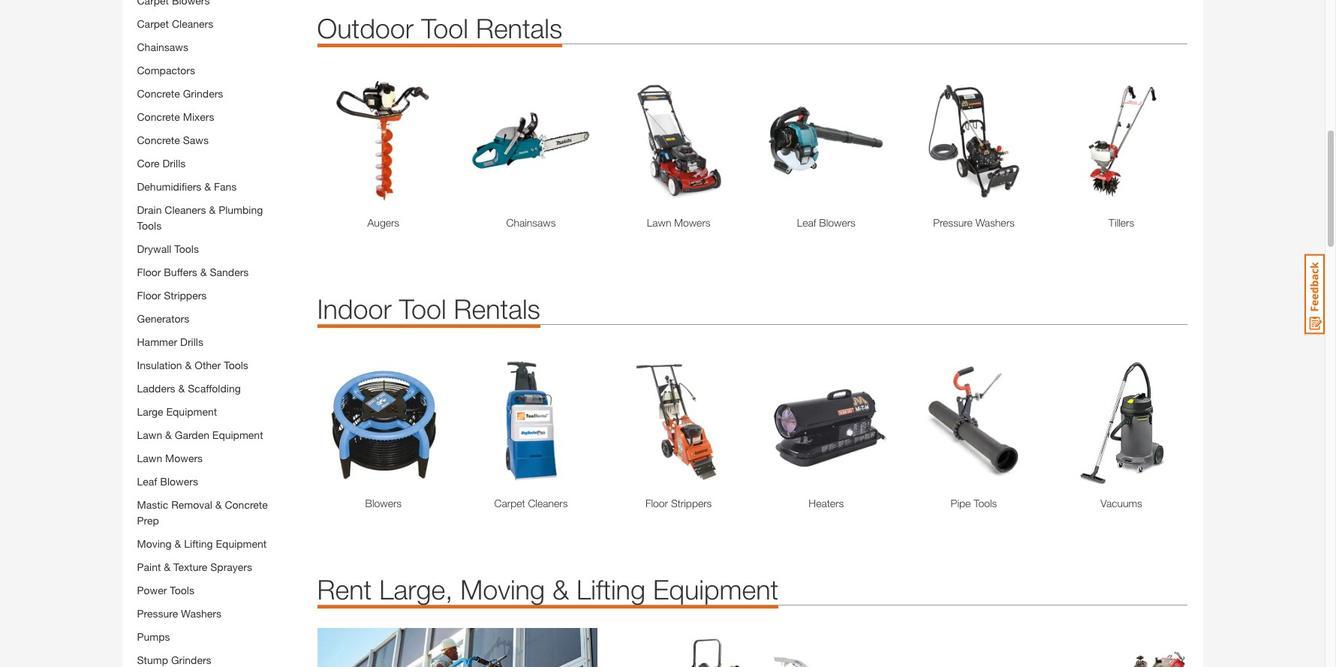 Task type: describe. For each thing, give the bounding box(es) containing it.
tools for pipe tools
[[974, 497, 997, 509]]

1 horizontal spatial pressure washers link
[[908, 215, 1040, 230]]

rent carpet cleaners image
[[465, 355, 597, 488]]

paint & texture sprayers link
[[137, 561, 252, 574]]

rent
[[317, 573, 372, 605]]

tools for drywall tools
[[174, 243, 199, 256]]

floor buffers & sanders link
[[137, 266, 249, 279]]

fans
[[214, 180, 237, 193]]

generators link
[[137, 313, 189, 325]]

pipe tools link
[[908, 495, 1040, 511]]

large
[[137, 406, 163, 418]]

leaf blowers for the rightmost leaf blowers link
[[797, 216, 856, 229]]

indoor
[[317, 293, 392, 325]]

1 vertical spatial lifting
[[576, 573, 645, 605]]

texture
[[173, 561, 207, 574]]

outdoor
[[317, 12, 414, 45]]

2 vertical spatial cleaners
[[528, 497, 568, 509]]

rent pipe tools image
[[908, 355, 1040, 488]]

heaters
[[809, 497, 844, 509]]

0 vertical spatial moving
[[137, 538, 172, 551]]

generators
[[137, 313, 189, 325]]

0 horizontal spatial lawn mowers
[[137, 452, 203, 465]]

0 horizontal spatial washers
[[181, 608, 221, 620]]

tools for power tools
[[170, 584, 194, 597]]

dehumidifiers & fans link
[[137, 180, 237, 193]]

rent chainsaws image
[[465, 75, 597, 207]]

carpet for carpet cleaners link to the right
[[494, 497, 525, 509]]

rent aerial equipment image
[[317, 628, 597, 667]]

power tools
[[137, 584, 194, 597]]

& inside drain cleaners & plumbing tools
[[209, 204, 216, 216]]

tool for outdoor
[[421, 12, 468, 45]]

vacuums link
[[1055, 495, 1188, 511]]

augers
[[367, 216, 399, 229]]

& inside the mastic removal & concrete prep
[[215, 499, 222, 511]]

floor for the top "floor strippers" link
[[137, 289, 161, 302]]

tool for indoor
[[399, 293, 446, 325]]

ladders & scaffolding link
[[137, 382, 241, 395]]

core drills link
[[137, 157, 186, 170]]

large equipment link
[[137, 406, 217, 418]]

vacuums
[[1101, 497, 1142, 509]]

dehumidifiers
[[137, 180, 201, 193]]

buffers
[[164, 266, 197, 279]]

concrete for concrete saws
[[137, 134, 180, 147]]

1 vertical spatial chainsaws link
[[465, 215, 597, 230]]

scaffolding
[[188, 382, 241, 395]]

tools inside drain cleaners & plumbing tools
[[137, 219, 162, 232]]

stump grinders link
[[137, 654, 211, 667]]

mastic removal & concrete prep
[[137, 499, 268, 527]]

floor buffers & sanders
[[137, 266, 249, 279]]

compactors link
[[137, 64, 195, 77]]

lawn & garden equipment link
[[137, 429, 263, 442]]

lawn & garden equipment
[[137, 429, 263, 442]]

floor for the rightmost "floor strippers" link
[[645, 497, 668, 509]]

rent large, moving & lifting equipment
[[317, 573, 779, 605]]

0 horizontal spatial pressure washers link
[[137, 608, 221, 620]]

mastic removal & concrete prep link
[[137, 499, 268, 527]]

1 vertical spatial lawn mowers link
[[137, 452, 203, 465]]

sprayers
[[210, 561, 252, 574]]

drywall tools
[[137, 243, 199, 256]]

1 horizontal spatial mowers
[[674, 216, 710, 229]]

concrete grinders link
[[137, 87, 223, 100]]

insulation & other tools link
[[137, 359, 248, 372]]

equipment up rent earthmoving equipment image
[[653, 573, 779, 605]]

moving & lifting equipment
[[137, 538, 267, 551]]

1 horizontal spatial blowers
[[365, 497, 402, 509]]

insulation & other tools
[[137, 359, 248, 372]]

moving & lifting equipment link
[[137, 538, 267, 551]]

garden
[[175, 429, 209, 442]]

rent earthmoving equipment image
[[612, 635, 745, 667]]

rent floor strippers image
[[612, 355, 745, 488]]

floor strippers for the rightmost "floor strippers" link
[[645, 497, 712, 509]]

hammer drills link
[[137, 336, 203, 349]]

rent pressure washers image
[[908, 75, 1040, 207]]

drywall tools link
[[137, 243, 199, 256]]

concrete for concrete mixers
[[137, 111, 180, 123]]

drain cleaners & plumbing tools
[[137, 204, 263, 232]]

tillers link
[[1055, 215, 1188, 230]]

stump
[[137, 654, 168, 667]]

1 vertical spatial lawn
[[137, 429, 162, 442]]

chainsaws for the bottom chainsaws link
[[506, 216, 556, 229]]

floor for floor buffers & sanders link
[[137, 266, 161, 279]]

heaters link
[[760, 495, 893, 511]]

concrete saws
[[137, 134, 209, 147]]

rent heaters image
[[760, 355, 893, 488]]

1 vertical spatial pressure
[[137, 608, 178, 620]]

carpet cleaners for carpet cleaners link to the right
[[494, 497, 568, 509]]

power tools link
[[137, 584, 194, 597]]



Task type: vqa. For each thing, say whether or not it's contained in the screenshot.
'Paint & Texture Sprayers'
yes



Task type: locate. For each thing, give the bounding box(es) containing it.
0 vertical spatial pressure washers link
[[908, 215, 1040, 230]]

grinders
[[183, 87, 223, 100], [171, 654, 211, 667]]

drywall
[[137, 243, 171, 256]]

0 vertical spatial leaf blowers link
[[760, 215, 893, 230]]

insulation
[[137, 359, 182, 372]]

concrete right removal
[[225, 499, 268, 511]]

0 vertical spatial floor strippers link
[[137, 289, 207, 302]]

0 horizontal spatial pressure
[[137, 608, 178, 620]]

strippers for the rightmost "floor strippers" link
[[671, 497, 712, 509]]

tools up buffers in the left top of the page
[[174, 243, 199, 256]]

hammer
[[137, 336, 177, 349]]

carpet cleaners
[[137, 18, 213, 30], [494, 497, 568, 509]]

indoor tool rentals
[[317, 293, 540, 325]]

cleaners inside drain cleaners & plumbing tools
[[165, 204, 206, 216]]

1 horizontal spatial leaf blowers link
[[760, 215, 893, 230]]

1 vertical spatial drills
[[180, 336, 203, 349]]

1 vertical spatial leaf blowers link
[[137, 475, 198, 488]]

0 vertical spatial grinders
[[183, 87, 223, 100]]

1 vertical spatial carpet cleaners link
[[465, 495, 597, 511]]

1 vertical spatial chainsaws
[[506, 216, 556, 229]]

0 horizontal spatial moving
[[137, 538, 172, 551]]

&
[[204, 180, 211, 193], [209, 204, 216, 216], [200, 266, 207, 279], [185, 359, 192, 372], [178, 382, 185, 395], [165, 429, 172, 442], [215, 499, 222, 511], [175, 538, 181, 551], [164, 561, 170, 574], [552, 573, 569, 605]]

rent landscaping equipment image
[[760, 635, 893, 667]]

moving up paint
[[137, 538, 172, 551]]

blowers link
[[317, 495, 450, 511]]

lawn
[[647, 216, 671, 229], [137, 429, 162, 442], [137, 452, 162, 465]]

hammer drills
[[137, 336, 203, 349]]

0 vertical spatial floor
[[137, 266, 161, 279]]

equipment
[[166, 406, 217, 418], [212, 429, 263, 442], [216, 538, 267, 551], [653, 573, 779, 605]]

0 horizontal spatial floor strippers
[[137, 289, 207, 302]]

0 vertical spatial lawn
[[647, 216, 671, 229]]

rent vacuums image
[[1055, 355, 1188, 488]]

rentals for indoor tool rentals
[[454, 293, 540, 325]]

dehumidifiers & fans
[[137, 180, 237, 193]]

2 vertical spatial lawn
[[137, 452, 162, 465]]

prep
[[137, 514, 159, 527]]

tools right the other
[[224, 359, 248, 372]]

pumps link
[[137, 631, 170, 644]]

0 vertical spatial lawn mowers
[[647, 216, 710, 229]]

drills for hammer drills
[[180, 336, 203, 349]]

0 vertical spatial rentals
[[476, 12, 562, 45]]

0 vertical spatial mowers
[[674, 216, 710, 229]]

1 vertical spatial carpet cleaners
[[494, 497, 568, 509]]

carpet cleaners for carpet cleaners link to the left
[[137, 18, 213, 30]]

drills for core drills
[[162, 157, 186, 170]]

1 horizontal spatial carpet cleaners link
[[465, 495, 597, 511]]

concrete saws link
[[137, 134, 209, 147]]

ladders
[[137, 382, 175, 395]]

1 vertical spatial mowers
[[165, 452, 203, 465]]

compactors
[[137, 64, 195, 77]]

lifting
[[184, 538, 213, 551], [576, 573, 645, 605]]

1 vertical spatial pressure washers
[[137, 608, 221, 620]]

0 vertical spatial pressure washers
[[933, 216, 1015, 229]]

lawn mowers link
[[612, 215, 745, 230], [137, 452, 203, 465]]

tools
[[137, 219, 162, 232], [174, 243, 199, 256], [224, 359, 248, 372], [974, 497, 997, 509], [170, 584, 194, 597]]

grinders for concrete grinders
[[183, 87, 223, 100]]

1 horizontal spatial moving
[[460, 573, 545, 605]]

0 vertical spatial floor strippers
[[137, 289, 207, 302]]

leaf blowers link
[[760, 215, 893, 230], [137, 475, 198, 488]]

moving
[[137, 538, 172, 551], [460, 573, 545, 605]]

1 vertical spatial moving
[[460, 573, 545, 605]]

core
[[137, 157, 160, 170]]

1 horizontal spatial chainsaws
[[506, 216, 556, 229]]

0 vertical spatial drills
[[162, 157, 186, 170]]

core drills
[[137, 157, 186, 170]]

0 horizontal spatial pressure washers
[[137, 608, 221, 620]]

leaf blowers for the leftmost leaf blowers link
[[137, 475, 198, 488]]

ladders & scaffolding
[[137, 382, 241, 395]]

pumps
[[137, 631, 170, 644]]

tools down the texture
[[170, 584, 194, 597]]

rent tillers image
[[1055, 75, 1188, 207]]

leaf blowers
[[797, 216, 856, 229], [137, 475, 198, 488]]

0 horizontal spatial carpet cleaners link
[[137, 18, 213, 30]]

1 vertical spatial rentals
[[454, 293, 540, 325]]

equipment up the sprayers
[[216, 538, 267, 551]]

0 vertical spatial chainsaws
[[137, 41, 188, 54]]

1 horizontal spatial lawn mowers
[[647, 216, 710, 229]]

rent stump grinders image
[[1055, 635, 1188, 667]]

0 horizontal spatial carpet cleaners
[[137, 18, 213, 30]]

0 vertical spatial chainsaws link
[[137, 41, 188, 54]]

1 horizontal spatial pressure washers
[[933, 216, 1015, 229]]

1 horizontal spatial chainsaws link
[[465, 215, 597, 230]]

1 vertical spatial cleaners
[[165, 204, 206, 216]]

2 vertical spatial floor
[[645, 497, 668, 509]]

floor strippers link
[[137, 289, 207, 302], [612, 495, 745, 511]]

0 horizontal spatial strippers
[[164, 289, 207, 302]]

1 horizontal spatial pressure
[[933, 216, 973, 229]]

1 vertical spatial grinders
[[171, 654, 211, 667]]

concrete
[[137, 87, 180, 100], [137, 111, 180, 123], [137, 134, 180, 147], [225, 499, 268, 511]]

0 horizontal spatial chainsaws
[[137, 41, 188, 54]]

0 horizontal spatial mowers
[[165, 452, 203, 465]]

strippers
[[164, 289, 207, 302], [671, 497, 712, 509]]

0 horizontal spatial chainsaws link
[[137, 41, 188, 54]]

0 horizontal spatial blowers
[[160, 475, 198, 488]]

1 vertical spatial lawn mowers
[[137, 452, 203, 465]]

rent blowers image
[[317, 355, 450, 488]]

rent augers image
[[317, 75, 450, 207]]

1 vertical spatial leaf
[[137, 475, 157, 488]]

other
[[195, 359, 221, 372]]

2 vertical spatial blowers
[[365, 497, 402, 509]]

1 vertical spatial leaf blowers
[[137, 475, 198, 488]]

large,
[[379, 573, 453, 605]]

mixers
[[183, 111, 214, 123]]

carpet
[[137, 18, 169, 30], [494, 497, 525, 509]]

concrete mixers
[[137, 111, 214, 123]]

1 vertical spatial strippers
[[671, 497, 712, 509]]

pipe tools
[[951, 497, 997, 509]]

carpet for carpet cleaners link to the left
[[137, 18, 169, 30]]

0 vertical spatial leaf blowers
[[797, 216, 856, 229]]

2 horizontal spatial blowers
[[819, 216, 856, 229]]

removal
[[171, 499, 212, 511]]

lawn mowers
[[647, 216, 710, 229], [137, 452, 203, 465]]

rent leaf blowers image
[[760, 75, 893, 207]]

strippers for the top "floor strippers" link
[[164, 289, 207, 302]]

0 vertical spatial strippers
[[164, 289, 207, 302]]

0 vertical spatial lawn mowers link
[[612, 215, 745, 230]]

drain cleaners & plumbing tools link
[[137, 204, 263, 232]]

1 horizontal spatial floor strippers link
[[612, 495, 745, 511]]

equipment right the garden
[[212, 429, 263, 442]]

paint
[[137, 561, 161, 574]]

chainsaws for top chainsaws link
[[137, 41, 188, 54]]

tools right 'pipe'
[[974, 497, 997, 509]]

tools down drain
[[137, 219, 162, 232]]

0 horizontal spatial floor strippers link
[[137, 289, 207, 302]]

0 vertical spatial pressure
[[933, 216, 973, 229]]

rent lawn mowers image
[[612, 75, 745, 207]]

1 horizontal spatial lawn mowers link
[[612, 215, 745, 230]]

mastic
[[137, 499, 168, 511]]

0 horizontal spatial leaf blowers
[[137, 475, 198, 488]]

concrete inside the mastic removal & concrete prep
[[225, 499, 268, 511]]

drain
[[137, 204, 162, 216]]

augers link
[[317, 215, 450, 230]]

rentals for outdoor tool rentals
[[476, 12, 562, 45]]

saws
[[183, 134, 209, 147]]

concrete grinders
[[137, 87, 223, 100]]

0 vertical spatial tool
[[421, 12, 468, 45]]

1 horizontal spatial carpet cleaners
[[494, 497, 568, 509]]

1 vertical spatial tool
[[399, 293, 446, 325]]

tillers
[[1109, 216, 1134, 229]]

0 vertical spatial leaf
[[797, 216, 816, 229]]

feedback link image
[[1305, 254, 1325, 335]]

0 horizontal spatial leaf blowers link
[[137, 475, 198, 488]]

1 vertical spatial floor strippers
[[645, 497, 712, 509]]

outdoor tool rentals
[[317, 12, 562, 45]]

1 horizontal spatial leaf blowers
[[797, 216, 856, 229]]

0 vertical spatial blowers
[[819, 216, 856, 229]]

pressure washers
[[933, 216, 1015, 229], [137, 608, 221, 620]]

floor strippers for the top "floor strippers" link
[[137, 289, 207, 302]]

1 vertical spatial blowers
[[160, 475, 198, 488]]

0 horizontal spatial lawn mowers link
[[137, 452, 203, 465]]

pressure
[[933, 216, 973, 229], [137, 608, 178, 620]]

0 vertical spatial carpet cleaners
[[137, 18, 213, 30]]

grinders up mixers
[[183, 87, 223, 100]]

0 horizontal spatial leaf
[[137, 475, 157, 488]]

grinders right the stump
[[171, 654, 211, 667]]

1 horizontal spatial carpet
[[494, 497, 525, 509]]

tool
[[421, 12, 468, 45], [399, 293, 446, 325]]

sanders
[[210, 266, 249, 279]]

0 vertical spatial carpet cleaners link
[[137, 18, 213, 30]]

1 vertical spatial carpet
[[494, 497, 525, 509]]

1 vertical spatial washers
[[181, 608, 221, 620]]

1 horizontal spatial leaf
[[797, 216, 816, 229]]

large equipment
[[137, 406, 217, 418]]

stump grinders
[[137, 654, 211, 667]]

1 horizontal spatial lifting
[[576, 573, 645, 605]]

power
[[137, 584, 167, 597]]

plumbing
[[219, 204, 263, 216]]

1 horizontal spatial floor strippers
[[645, 497, 712, 509]]

1 vertical spatial pressure washers link
[[137, 608, 221, 620]]

1 horizontal spatial washers
[[975, 216, 1015, 229]]

floor
[[137, 266, 161, 279], [137, 289, 161, 302], [645, 497, 668, 509]]

equipment up the garden
[[166, 406, 217, 418]]

floor strippers
[[137, 289, 207, 302], [645, 497, 712, 509]]

grinders for stump grinders
[[171, 654, 211, 667]]

0 vertical spatial washers
[[975, 216, 1015, 229]]

carpet cleaners link
[[137, 18, 213, 30], [465, 495, 597, 511]]

0 vertical spatial cleaners
[[172, 18, 213, 30]]

concrete mixers link
[[137, 111, 214, 123]]

leaf
[[797, 216, 816, 229], [137, 475, 157, 488]]

moving up rent aerial equipment image
[[460, 573, 545, 605]]

blowers
[[819, 216, 856, 229], [160, 475, 198, 488], [365, 497, 402, 509]]

0 vertical spatial lifting
[[184, 538, 213, 551]]

pressure washers link
[[908, 215, 1040, 230], [137, 608, 221, 620]]

concrete up 'core drills'
[[137, 134, 180, 147]]

concrete up concrete saws
[[137, 111, 180, 123]]

paint & texture sprayers
[[137, 561, 252, 574]]

0 vertical spatial carpet
[[137, 18, 169, 30]]

1 vertical spatial floor
[[137, 289, 161, 302]]

concrete down compactors link
[[137, 87, 180, 100]]

pipe
[[951, 497, 971, 509]]

0 horizontal spatial carpet
[[137, 18, 169, 30]]

drills down concrete saws
[[162, 157, 186, 170]]

1 vertical spatial floor strippers link
[[612, 495, 745, 511]]

1 horizontal spatial strippers
[[671, 497, 712, 509]]

concrete for concrete grinders
[[137, 87, 180, 100]]

drills up 'insulation & other tools' link
[[180, 336, 203, 349]]



